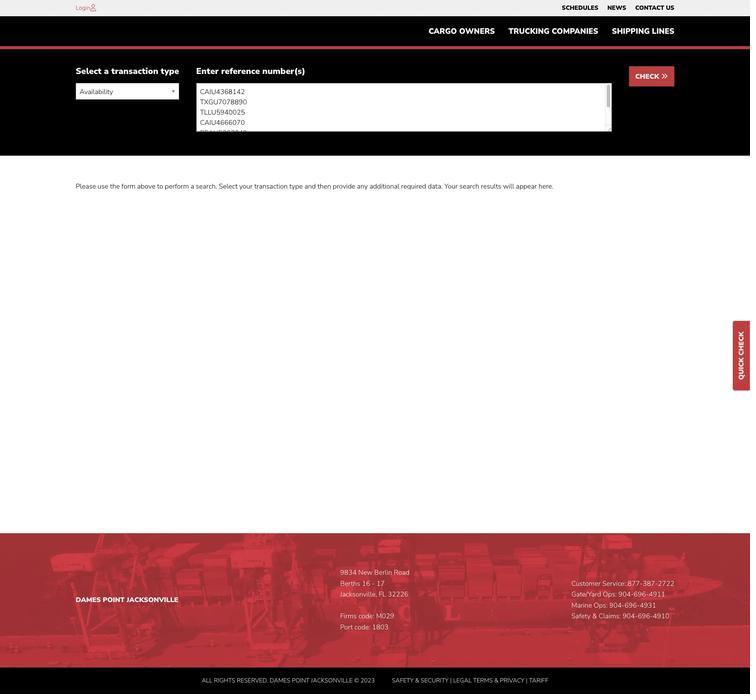 Task type: describe. For each thing, give the bounding box(es) containing it.
4931
[[640, 601, 657, 611]]

all rights reserved. dames point jacksonville © 2023
[[202, 677, 375, 685]]

0 horizontal spatial transaction
[[111, 66, 158, 77]]

owners
[[460, 26, 495, 36]]

shipping lines
[[613, 26, 675, 36]]

0 vertical spatial select
[[76, 66, 102, 77]]

jacksonville,
[[341, 590, 377, 600]]

berths
[[341, 579, 361, 589]]

1 vertical spatial type
[[290, 182, 303, 192]]

1 horizontal spatial select
[[219, 182, 238, 192]]

0 vertical spatial ops:
[[604, 590, 617, 600]]

1 vertical spatial point
[[292, 677, 310, 685]]

safety inside customer service: 877-387-2722 gate/yard ops: 904-696-4911 marine ops: 904-696-4931 safety & claims: 904-696-4910
[[572, 612, 591, 622]]

new
[[359, 569, 373, 578]]

check button
[[630, 67, 675, 87]]

quick check
[[738, 332, 747, 380]]

marine
[[572, 601, 593, 611]]

dames point jacksonville
[[76, 596, 179, 605]]

1 vertical spatial 696-
[[625, 601, 640, 611]]

companies
[[552, 26, 599, 36]]

-
[[372, 579, 375, 589]]

gate/yard
[[572, 590, 602, 600]]

1 vertical spatial code:
[[355, 623, 371, 633]]

news
[[608, 4, 627, 12]]

security
[[421, 677, 449, 685]]

2 vertical spatial 904-
[[623, 612, 638, 622]]

reference
[[221, 66, 260, 77]]

©
[[354, 677, 359, 685]]

2023
[[361, 677, 375, 685]]

lines
[[653, 26, 675, 36]]

search.
[[196, 182, 217, 192]]

enter
[[196, 66, 219, 77]]

privacy
[[500, 677, 525, 685]]

9834
[[341, 569, 357, 578]]

footer containing 9834 new berlin road
[[0, 534, 751, 695]]

us
[[667, 4, 675, 12]]

1 horizontal spatial &
[[495, 677, 499, 685]]

results
[[481, 182, 502, 192]]

your
[[240, 182, 253, 192]]

cargo owners
[[429, 26, 495, 36]]

4910
[[654, 612, 670, 622]]

quick
[[738, 358, 747, 380]]

1 horizontal spatial dames
[[270, 677, 291, 685]]

m029
[[376, 612, 395, 622]]

cargo owners link
[[422, 23, 502, 40]]

tariff
[[530, 677, 549, 685]]

customer
[[572, 579, 601, 589]]

1803
[[373, 623, 389, 633]]

any
[[357, 182, 368, 192]]

menu bar containing cargo owners
[[422, 23, 682, 40]]

legal
[[454, 677, 472, 685]]

additional
[[370, 182, 400, 192]]

trucking
[[509, 26, 550, 36]]

cargo
[[429, 26, 457, 36]]

and
[[305, 182, 316, 192]]

menu bar containing schedules
[[558, 2, 680, 14]]

use
[[98, 182, 108, 192]]

safety & security link
[[392, 677, 449, 685]]

firms
[[341, 612, 357, 622]]

claims:
[[599, 612, 622, 622]]

select a transaction type
[[76, 66, 179, 77]]

0 vertical spatial 904-
[[619, 590, 634, 600]]

firms code:  m029 port code:  1803
[[341, 612, 395, 633]]

reserved.
[[237, 677, 268, 685]]

user image
[[90, 4, 96, 11]]

schedules
[[562, 4, 599, 12]]

form
[[122, 182, 136, 192]]

news link
[[608, 2, 627, 14]]

all
[[202, 677, 213, 685]]

17
[[377, 579, 385, 589]]

0 horizontal spatial point
[[103, 596, 125, 605]]

Enter reference number(s) text field
[[196, 83, 612, 132]]

16
[[362, 579, 371, 589]]

9834 new berlin road berths 16 - 17 jacksonville, fl 32226
[[341, 569, 410, 600]]



Task type: locate. For each thing, give the bounding box(es) containing it.
contact us
[[636, 4, 675, 12]]

& right terms
[[495, 677, 499, 685]]

2 vertical spatial 696-
[[638, 612, 654, 622]]

trucking companies link
[[502, 23, 606, 40]]

schedules link
[[562, 2, 599, 14]]

0 horizontal spatial &
[[416, 677, 420, 685]]

0 vertical spatial menu bar
[[558, 2, 680, 14]]

check inside 'link'
[[738, 332, 747, 356]]

menu bar up shipping
[[558, 2, 680, 14]]

search
[[460, 182, 480, 192]]

387-
[[643, 579, 659, 589]]

904- right claims:
[[623, 612, 638, 622]]

| left legal
[[451, 677, 452, 685]]

696-
[[634, 590, 650, 600], [625, 601, 640, 611], [638, 612, 654, 622]]

904- down 877- at the right bottom of page
[[619, 590, 634, 600]]

menu bar down schedules 'link'
[[422, 23, 682, 40]]

| left tariff link
[[527, 677, 528, 685]]

1 horizontal spatial check
[[738, 332, 747, 356]]

safety left the security on the right bottom
[[392, 677, 414, 685]]

menu bar
[[558, 2, 680, 14], [422, 23, 682, 40]]

road
[[394, 569, 410, 578]]

login link
[[76, 4, 90, 12]]

904- up claims:
[[610, 601, 625, 611]]

tariff link
[[530, 677, 549, 685]]

point
[[103, 596, 125, 605], [292, 677, 310, 685]]

safety & security | legal terms & privacy | tariff
[[392, 677, 549, 685]]

2722
[[659, 579, 675, 589]]

0 vertical spatial safety
[[572, 612, 591, 622]]

contact us link
[[636, 2, 675, 14]]

1 vertical spatial transaction
[[255, 182, 288, 192]]

rights
[[214, 677, 236, 685]]

0 vertical spatial check
[[636, 72, 662, 81]]

1 horizontal spatial type
[[290, 182, 303, 192]]

0 horizontal spatial safety
[[392, 677, 414, 685]]

dames
[[76, 596, 101, 605], [270, 677, 291, 685]]

0 vertical spatial dames
[[76, 596, 101, 605]]

0 horizontal spatial dames
[[76, 596, 101, 605]]

0 horizontal spatial |
[[451, 677, 452, 685]]

service:
[[603, 579, 627, 589]]

1 vertical spatial jacksonville
[[311, 677, 353, 685]]

check inside button
[[636, 72, 662, 81]]

1 vertical spatial menu bar
[[422, 23, 682, 40]]

shipping
[[613, 26, 650, 36]]

data.
[[428, 182, 443, 192]]

0 vertical spatial jacksonville
[[127, 596, 179, 605]]

ops: down service:
[[604, 590, 617, 600]]

904-
[[619, 590, 634, 600], [610, 601, 625, 611], [623, 612, 638, 622]]

1 | from the left
[[451, 677, 452, 685]]

type
[[161, 66, 179, 77], [290, 182, 303, 192]]

will
[[504, 182, 515, 192]]

1 horizontal spatial safety
[[572, 612, 591, 622]]

& left claims:
[[593, 612, 598, 622]]

1 horizontal spatial transaction
[[255, 182, 288, 192]]

type left "and"
[[290, 182, 303, 192]]

trucking companies
[[509, 26, 599, 36]]

0 vertical spatial code:
[[359, 612, 375, 622]]

footer
[[0, 534, 751, 695]]

berlin
[[375, 569, 393, 578]]

enter reference number(s)
[[196, 66, 306, 77]]

0 horizontal spatial type
[[161, 66, 179, 77]]

legal terms & privacy link
[[454, 677, 525, 685]]

0 vertical spatial a
[[104, 66, 109, 77]]

contact
[[636, 4, 665, 12]]

transaction
[[111, 66, 158, 77], [255, 182, 288, 192]]

shipping lines link
[[606, 23, 682, 40]]

0 horizontal spatial check
[[636, 72, 662, 81]]

number(s)
[[263, 66, 306, 77]]

select
[[76, 66, 102, 77], [219, 182, 238, 192]]

the
[[110, 182, 120, 192]]

2 | from the left
[[527, 677, 528, 685]]

1 vertical spatial safety
[[392, 677, 414, 685]]

ops:
[[604, 590, 617, 600], [594, 601, 608, 611]]

0 vertical spatial transaction
[[111, 66, 158, 77]]

terms
[[474, 677, 493, 685]]

32226
[[388, 590, 409, 600]]

0 vertical spatial point
[[103, 596, 125, 605]]

customer service: 877-387-2722 gate/yard ops: 904-696-4911 marine ops: 904-696-4931 safety & claims: 904-696-4910
[[572, 579, 675, 622]]

0 horizontal spatial jacksonville
[[127, 596, 179, 605]]

here.
[[539, 182, 554, 192]]

1 vertical spatial select
[[219, 182, 238, 192]]

ops: up claims:
[[594, 601, 608, 611]]

port
[[341, 623, 353, 633]]

1 vertical spatial a
[[191, 182, 194, 192]]

appear
[[516, 182, 537, 192]]

login
[[76, 4, 90, 12]]

1 vertical spatial check
[[738, 332, 747, 356]]

your
[[445, 182, 458, 192]]

0 vertical spatial type
[[161, 66, 179, 77]]

perform
[[165, 182, 189, 192]]

to
[[157, 182, 163, 192]]

|
[[451, 677, 452, 685], [527, 677, 528, 685]]

code:
[[359, 612, 375, 622], [355, 623, 371, 633]]

1 horizontal spatial point
[[292, 677, 310, 685]]

code: up 1803
[[359, 612, 375, 622]]

2 horizontal spatial &
[[593, 612, 598, 622]]

above
[[137, 182, 156, 192]]

0 vertical spatial 696-
[[634, 590, 650, 600]]

&
[[593, 612, 598, 622], [416, 677, 420, 685], [495, 677, 499, 685]]

provide
[[333, 182, 356, 192]]

4911
[[650, 590, 666, 600]]

0 horizontal spatial select
[[76, 66, 102, 77]]

please
[[76, 182, 96, 192]]

& left the security on the right bottom
[[416, 677, 420, 685]]

1 horizontal spatial |
[[527, 677, 528, 685]]

1 vertical spatial ops:
[[594, 601, 608, 611]]

check
[[636, 72, 662, 81], [738, 332, 747, 356]]

safety down marine
[[572, 612, 591, 622]]

please use the form above to perform a search. select your transaction type and then provide any additional required data. your search results will appear here.
[[76, 182, 554, 192]]

angle double right image
[[662, 73, 669, 80]]

jacksonville
[[127, 596, 179, 605], [311, 677, 353, 685]]

type left enter
[[161, 66, 179, 77]]

877-
[[628, 579, 643, 589]]

1 vertical spatial 904-
[[610, 601, 625, 611]]

& inside customer service: 877-387-2722 gate/yard ops: 904-696-4911 marine ops: 904-696-4931 safety & claims: 904-696-4910
[[593, 612, 598, 622]]

1 vertical spatial dames
[[270, 677, 291, 685]]

required
[[402, 182, 427, 192]]

1 horizontal spatial a
[[191, 182, 194, 192]]

then
[[318, 182, 331, 192]]

1 horizontal spatial jacksonville
[[311, 677, 353, 685]]

code: right port
[[355, 623, 371, 633]]

fl
[[379, 590, 387, 600]]

0 horizontal spatial a
[[104, 66, 109, 77]]

quick check link
[[734, 321, 751, 391]]



Task type: vqa. For each thing, say whether or not it's contained in the screenshot.
"Safety" within the "customer service: 877-387-2722 gate/yard ops: 904-696-4911 marine ops: 904-696-4931 safety & claims: 904-696-4910"
no



